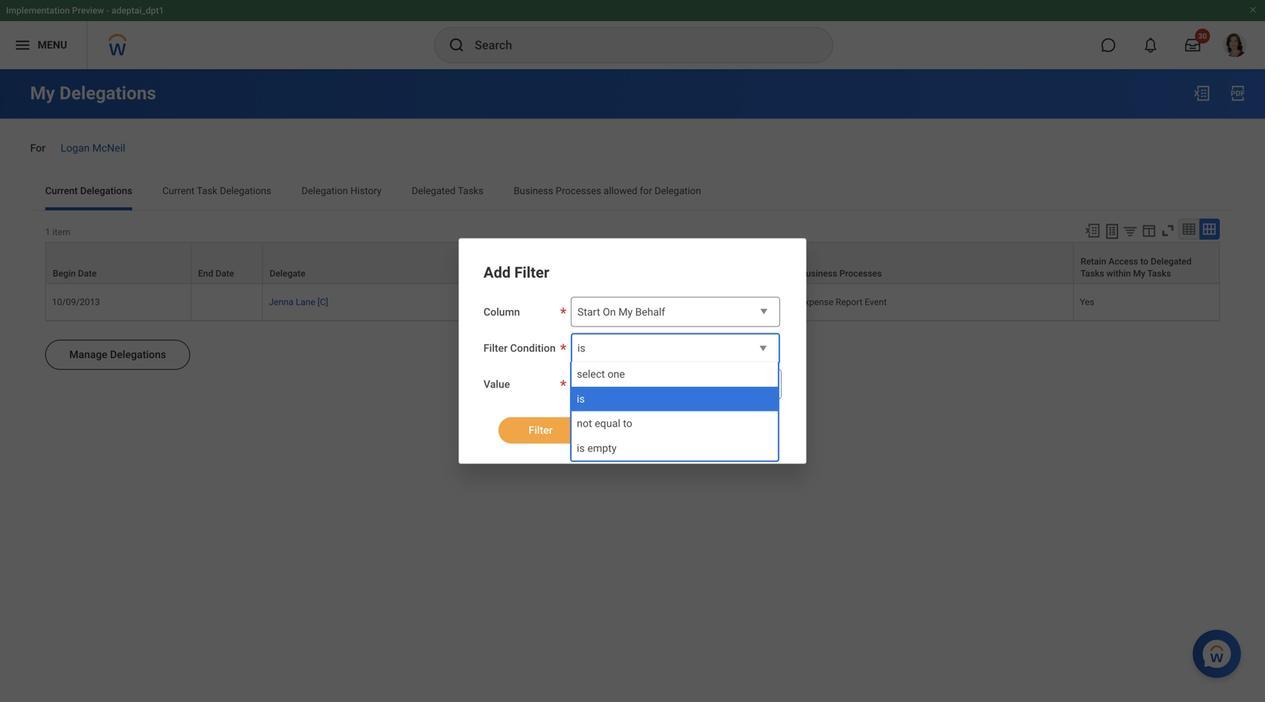 Task type: vqa. For each thing, say whether or not it's contained in the screenshot.
Continue
no



Task type: describe. For each thing, give the bounding box(es) containing it.
manage delegations
[[69, 349, 166, 361]]

select one
[[577, 368, 625, 381]]

delegations for manage delegations
[[110, 349, 166, 361]]

10/09/2013
[[52, 297, 100, 308]]

current for current task delegations
[[162, 185, 195, 196]]

delegations for my delegations
[[60, 83, 156, 104]]

business processes allowed for delegation
[[514, 185, 701, 196]]

to for equal
[[623, 418, 633, 430]]

behalf inside add filter dialog
[[636, 306, 666, 319]]

select to filter grid data image
[[1123, 223, 1139, 239]]

my delegations main content
[[0, 69, 1266, 432]]

delegate button
[[263, 243, 513, 284]]

my up for
[[30, 83, 55, 104]]

condition
[[510, 342, 556, 355]]

delegations right task
[[220, 185, 272, 196]]

expense report event element
[[800, 294, 887, 308]]

add filter
[[484, 264, 550, 282]]

1 horizontal spatial tasks
[[1081, 268, 1105, 279]]

end date button
[[191, 243, 262, 284]]

add
[[484, 264, 511, 282]]

fullscreen image
[[1160, 222, 1177, 239]]

date for begin date
[[78, 268, 97, 279]]

date for end date
[[216, 268, 234, 279]]

close environment banner image
[[1249, 5, 1258, 14]]

retain access to delegated tasks within my tasks button
[[1074, 243, 1220, 284]]

implementation preview -   adeptai_dpt1 banner
[[0, 0, 1266, 69]]

jenna lane [c] link
[[269, 294, 328, 308]]

1 delegation from the left
[[302, 185, 348, 196]]

prompts image
[[760, 375, 778, 393]]

current task delegations
[[162, 185, 272, 196]]

event
[[865, 297, 887, 308]]

my up create expense report element
[[556, 268, 568, 279]]

is button
[[571, 333, 780, 365]]

table image
[[1182, 222, 1197, 237]]

item
[[53, 227, 70, 238]]

is empty
[[577, 442, 617, 455]]

processes for business processes allowed for delegation
[[556, 185, 602, 196]]

on inside add filter dialog
[[603, 306, 616, 319]]

current delegations
[[45, 185, 132, 196]]

-
[[106, 5, 109, 16]]

end date
[[198, 268, 234, 279]]

start on my behalf inside add filter dialog
[[578, 306, 666, 319]]

column
[[484, 306, 520, 319]]

current for current delegations
[[45, 185, 78, 196]]

value
[[484, 379, 510, 391]]

access
[[1109, 256, 1139, 267]]

adeptai_dpt1
[[112, 5, 164, 16]]

logan
[[61, 142, 90, 154]]

view printable version (pdf) image
[[1230, 84, 1248, 102]]

export to worksheets image
[[1104, 222, 1122, 241]]

retain access to delegated tasks within my tasks
[[1081, 256, 1192, 279]]

search image
[[448, 36, 466, 54]]

logan mcneil
[[61, 142, 125, 154]]

processes for business processes
[[840, 268, 882, 279]]

begin date button
[[46, 243, 191, 284]]

my delegations
[[30, 83, 156, 104]]

row containing 10/09/2013
[[45, 284, 1221, 321]]

lane
[[296, 297, 315, 308]]

select
[[577, 368, 605, 381]]

start inside my delegations main content
[[520, 268, 540, 279]]

select one element
[[577, 368, 625, 382]]

Value field
[[572, 371, 757, 398]]

is inside popup button
[[578, 342, 586, 355]]

filter for filter condition
[[484, 342, 508, 355]]

manage delegations button
[[45, 340, 190, 370]]

create
[[520, 297, 546, 308]]

delegated tasks
[[412, 185, 484, 196]]

row containing retain access to delegated tasks within my tasks
[[45, 242, 1221, 284]]



Task type: locate. For each thing, give the bounding box(es) containing it.
report inside 'element'
[[836, 297, 863, 308]]

1 horizontal spatial delegation
[[655, 185, 701, 196]]

start inside add filter dialog
[[578, 306, 601, 319]]

filter condition list box
[[572, 362, 778, 461]]

empty
[[588, 442, 617, 455]]

1 vertical spatial delegated
[[1151, 256, 1192, 267]]

tab list inside my delegations main content
[[30, 174, 1236, 210]]

0 horizontal spatial report
[[584, 297, 611, 308]]

delegated inside retain access to delegated tasks within my tasks
[[1151, 256, 1192, 267]]

delegated right history
[[412, 185, 456, 196]]

add filter dialog
[[459, 238, 807, 464]]

date right end on the top of the page
[[216, 268, 234, 279]]

start on my behalf
[[520, 268, 596, 279], [578, 306, 666, 319]]

0 vertical spatial behalf
[[570, 268, 596, 279]]

0 vertical spatial export to excel image
[[1193, 84, 1212, 102]]

to right equal
[[623, 418, 633, 430]]

click to view/edit grid preferences image
[[1141, 222, 1158, 239]]

processes inside tab list
[[556, 185, 602, 196]]

within
[[1107, 268, 1131, 279]]

0 vertical spatial start
[[520, 268, 540, 279]]

1 date from the left
[[78, 268, 97, 279]]

tab list
[[30, 174, 1236, 210]]

delegated down fullscreen image
[[1151, 256, 1192, 267]]

delegated inside tab list
[[412, 185, 456, 196]]

1 vertical spatial business
[[801, 268, 838, 279]]

processes
[[556, 185, 602, 196], [840, 268, 882, 279]]

is for "is" element
[[577, 393, 585, 406]]

filter up create
[[515, 264, 550, 282]]

cell inside my delegations main content
[[191, 284, 263, 321]]

1 vertical spatial start on my behalf button
[[571, 297, 780, 328]]

start up create
[[520, 268, 540, 279]]

on up create expense report element
[[542, 268, 554, 279]]

1 is from the top
[[578, 342, 586, 355]]

yes
[[1080, 297, 1095, 308]]

1 horizontal spatial expense
[[800, 297, 834, 308]]

0 vertical spatial on
[[542, 268, 554, 279]]

not
[[577, 418, 592, 430]]

export to excel image
[[1193, 84, 1212, 102], [1085, 222, 1102, 239]]

my inside retain access to delegated tasks within my tasks
[[1134, 268, 1146, 279]]

1 item
[[45, 227, 70, 238]]

export to excel image left export to worksheets icon
[[1085, 222, 1102, 239]]

delegate
[[270, 268, 306, 279]]

not equal to element
[[577, 417, 633, 431]]

equal
[[595, 418, 621, 430]]

1 horizontal spatial date
[[216, 268, 234, 279]]

0 horizontal spatial tasks
[[458, 185, 484, 196]]

tasks
[[458, 185, 484, 196], [1081, 268, 1105, 279], [1148, 268, 1172, 279]]

start on my behalf button
[[514, 243, 793, 284], [571, 297, 780, 328]]

is for is empty
[[577, 442, 585, 455]]

1 horizontal spatial to
[[1141, 256, 1149, 267]]

0 vertical spatial filter
[[515, 264, 550, 282]]

to
[[1141, 256, 1149, 267], [623, 418, 633, 430]]

1 expense from the left
[[548, 297, 582, 308]]

1 report from the left
[[584, 297, 611, 308]]

0 horizontal spatial current
[[45, 185, 78, 196]]

filter left not
[[529, 425, 553, 437]]

cell
[[191, 284, 263, 321]]

current up item
[[45, 185, 78, 196]]

begin date
[[53, 268, 97, 279]]

on inside my delegations main content
[[542, 268, 554, 279]]

to inside filter condition 'list box'
[[623, 418, 633, 430]]

1
[[45, 227, 50, 238]]

row down 'allowed'
[[45, 242, 1221, 284]]

delegations down mcneil
[[80, 185, 132, 196]]

0 horizontal spatial processes
[[556, 185, 602, 196]]

tasks inside tab list
[[458, 185, 484, 196]]

implementation
[[6, 5, 70, 16]]

1 row from the top
[[45, 242, 1221, 284]]

for
[[30, 142, 46, 154]]

start on my behalf button up is popup button
[[571, 297, 780, 328]]

expense
[[548, 297, 582, 308], [800, 297, 834, 308]]

on up one
[[603, 306, 616, 319]]

1 horizontal spatial delegated
[[1151, 256, 1192, 267]]

date
[[78, 268, 97, 279], [216, 268, 234, 279]]

0 vertical spatial delegated
[[412, 185, 456, 196]]

history
[[351, 185, 382, 196]]

behalf up create expense report element
[[570, 268, 596, 279]]

my down access
[[1134, 268, 1146, 279]]

profile logan mcneil element
[[1215, 29, 1257, 62]]

start on my behalf up one
[[578, 306, 666, 319]]

business for business processes
[[801, 268, 838, 279]]

2 is from the top
[[577, 393, 585, 406]]

jenna
[[269, 297, 294, 308]]

processes left 'allowed'
[[556, 185, 602, 196]]

filter for filter
[[529, 425, 553, 437]]

start right create
[[578, 306, 601, 319]]

delegations up mcneil
[[60, 83, 156, 104]]

2 vertical spatial is
[[577, 442, 585, 455]]

0 horizontal spatial business
[[514, 185, 554, 196]]

is up not
[[577, 393, 585, 406]]

implementation preview -   adeptai_dpt1
[[6, 5, 164, 16]]

delegation history
[[302, 185, 382, 196]]

delegation
[[302, 185, 348, 196], [655, 185, 701, 196]]

business inside tab list
[[514, 185, 554, 196]]

filter region
[[484, 406, 782, 446]]

1 vertical spatial behalf
[[636, 306, 666, 319]]

1 horizontal spatial business
[[801, 268, 838, 279]]

date right the begin
[[78, 268, 97, 279]]

2 report from the left
[[836, 297, 863, 308]]

jenna lane [c]
[[269, 297, 328, 308]]

1 vertical spatial start on my behalf
[[578, 306, 666, 319]]

1 horizontal spatial current
[[162, 185, 195, 196]]

expand table image
[[1202, 222, 1218, 237]]

start
[[520, 268, 540, 279], [578, 306, 601, 319]]

one
[[608, 368, 625, 381]]

export to excel image for delegations
[[1193, 84, 1212, 102]]

inbox large image
[[1186, 38, 1201, 53]]

1 horizontal spatial report
[[836, 297, 863, 308]]

0 horizontal spatial expense
[[548, 297, 582, 308]]

1 horizontal spatial processes
[[840, 268, 882, 279]]

[c]
[[318, 297, 328, 308]]

allowed
[[604, 185, 638, 196]]

toolbar
[[1078, 219, 1221, 242]]

0 horizontal spatial delegated
[[412, 185, 456, 196]]

0 vertical spatial business
[[514, 185, 554, 196]]

delegations right manage
[[110, 349, 166, 361]]

0 horizontal spatial on
[[542, 268, 554, 279]]

my inside add filter dialog
[[619, 306, 633, 319]]

0 vertical spatial processes
[[556, 185, 602, 196]]

filter up value
[[484, 342, 508, 355]]

report left event
[[836, 297, 863, 308]]

export to excel image for item
[[1085, 222, 1102, 239]]

0 horizontal spatial export to excel image
[[1085, 222, 1102, 239]]

start on my behalf up create expense report element
[[520, 268, 596, 279]]

1 vertical spatial export to excel image
[[1085, 222, 1102, 239]]

create expense report element
[[520, 294, 611, 308]]

delegations
[[60, 83, 156, 104], [80, 185, 132, 196], [220, 185, 272, 196], [110, 349, 166, 361]]

1 horizontal spatial start
[[578, 306, 601, 319]]

0 horizontal spatial behalf
[[570, 268, 596, 279]]

2 horizontal spatial tasks
[[1148, 268, 1172, 279]]

not equal to
[[577, 418, 633, 430]]

expense inside 'element'
[[800, 297, 834, 308]]

business
[[514, 185, 554, 196], [801, 268, 838, 279]]

1 current from the left
[[45, 185, 78, 196]]

expense right create
[[548, 297, 582, 308]]

current left task
[[162, 185, 195, 196]]

delegated
[[412, 185, 456, 196], [1151, 256, 1192, 267]]

on
[[542, 268, 554, 279], [603, 306, 616, 319]]

3 is from the top
[[577, 442, 585, 455]]

to for access
[[1141, 256, 1149, 267]]

is empty element
[[577, 442, 617, 456]]

2 delegation from the left
[[655, 185, 701, 196]]

0 vertical spatial start on my behalf button
[[514, 243, 793, 284]]

processes inside popup button
[[840, 268, 882, 279]]

is element
[[577, 392, 585, 406]]

tab list containing current delegations
[[30, 174, 1236, 210]]

export to excel image left view printable version (pdf) "icon"
[[1193, 84, 1212, 102]]

delegations for current delegations
[[80, 185, 132, 196]]

delegation right the for
[[655, 185, 701, 196]]

begin
[[53, 268, 76, 279]]

logan mcneil link
[[61, 139, 125, 154]]

0 vertical spatial start on my behalf
[[520, 268, 596, 279]]

notifications large image
[[1144, 38, 1159, 53]]

for
[[640, 185, 652, 196]]

0 horizontal spatial date
[[78, 268, 97, 279]]

report right create
[[584, 297, 611, 308]]

is left the empty
[[577, 442, 585, 455]]

processes up expense report event 'element'
[[840, 268, 882, 279]]

mcneil
[[92, 142, 125, 154]]

behalf
[[570, 268, 596, 279], [636, 306, 666, 319]]

1 vertical spatial on
[[603, 306, 616, 319]]

filter inside button
[[529, 425, 553, 437]]

filter button
[[499, 418, 583, 444]]

retain
[[1081, 256, 1107, 267]]

report
[[584, 297, 611, 308], [836, 297, 863, 308]]

my
[[30, 83, 55, 104], [556, 268, 568, 279], [1134, 268, 1146, 279], [619, 306, 633, 319]]

expense report event
[[800, 297, 887, 308]]

1 horizontal spatial behalf
[[636, 306, 666, 319]]

expense down business processes
[[800, 297, 834, 308]]

0 horizontal spatial to
[[623, 418, 633, 430]]

to right access
[[1141, 256, 1149, 267]]

2 vertical spatial filter
[[529, 425, 553, 437]]

2 expense from the left
[[800, 297, 834, 308]]

2 date from the left
[[216, 268, 234, 279]]

delegation left history
[[302, 185, 348, 196]]

business inside popup button
[[801, 268, 838, 279]]

delegations inside the manage delegations button
[[110, 349, 166, 361]]

preview
[[72, 5, 104, 16]]

1 horizontal spatial on
[[603, 306, 616, 319]]

create expense report
[[520, 297, 611, 308]]

2 row from the top
[[45, 284, 1221, 321]]

1 vertical spatial filter
[[484, 342, 508, 355]]

toolbar inside my delegations main content
[[1078, 219, 1221, 242]]

2 current from the left
[[162, 185, 195, 196]]

manage
[[69, 349, 107, 361]]

start on my behalf button down the for
[[514, 243, 793, 284]]

1 vertical spatial processes
[[840, 268, 882, 279]]

behalf inside my delegations main content
[[570, 268, 596, 279]]

1 vertical spatial start
[[578, 306, 601, 319]]

end
[[198, 268, 213, 279]]

task
[[197, 185, 217, 196]]

to inside retain access to delegated tasks within my tasks
[[1141, 256, 1149, 267]]

current
[[45, 185, 78, 196], [162, 185, 195, 196]]

business processes button
[[794, 243, 1074, 284]]

0 horizontal spatial delegation
[[302, 185, 348, 196]]

0 vertical spatial is
[[578, 342, 586, 355]]

business processes
[[801, 268, 882, 279]]

1 vertical spatial is
[[577, 393, 585, 406]]

behalf up is popup button
[[636, 306, 666, 319]]

row up is popup button
[[45, 284, 1221, 321]]

is
[[578, 342, 586, 355], [577, 393, 585, 406], [577, 442, 585, 455]]

my right create expense report
[[619, 306, 633, 319]]

row
[[45, 242, 1221, 284], [45, 284, 1221, 321]]

start on my behalf inside my delegations main content
[[520, 268, 596, 279]]

filter
[[515, 264, 550, 282], [484, 342, 508, 355], [529, 425, 553, 437]]

0 vertical spatial to
[[1141, 256, 1149, 267]]

filter condition
[[484, 342, 556, 355]]

0 horizontal spatial start
[[520, 268, 540, 279]]

1 horizontal spatial export to excel image
[[1193, 84, 1212, 102]]

is up select
[[578, 342, 586, 355]]

1 vertical spatial to
[[623, 418, 633, 430]]

business for business processes allowed for delegation
[[514, 185, 554, 196]]



